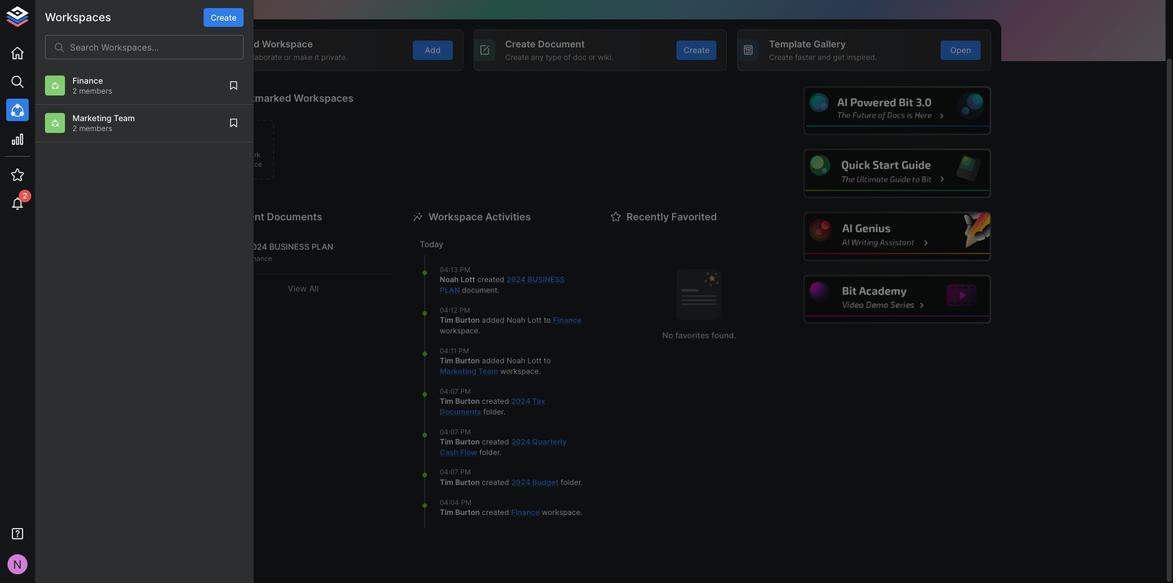 Task type: describe. For each thing, give the bounding box(es) containing it.
2024 inside "04:07 pm tim burton created 2024 budget folder ."
[[511, 478, 530, 487]]

2024 for 2024 business plan
[[507, 275, 526, 284]]

tax
[[532, 397, 545, 406]]

3 tim from the top
[[440, 397, 453, 406]]

folder for cash
[[479, 448, 500, 457]]

created for plan
[[477, 275, 504, 284]]

04:11 pm tim burton added noah lott to marketing team workspace .
[[440, 346, 551, 376]]

1 horizontal spatial workspaces
[[294, 92, 354, 104]]

of
[[564, 52, 571, 62]]

noah lott created
[[440, 275, 507, 284]]

0 horizontal spatial create button
[[204, 8, 244, 27]]

pm inside the '04:12 pm tim burton added noah lott to finance workspace .'
[[460, 306, 470, 315]]

add workspace collaborate or make it private.
[[241, 38, 348, 62]]

04:04 pm tim burton created finance workspace .
[[440, 498, 583, 517]]

2024 tax documents
[[440, 397, 545, 416]]

lott for workspace
[[528, 356, 542, 365]]

pm down marketing team link
[[460, 387, 471, 396]]

any
[[531, 52, 544, 62]]

1 horizontal spatial finance link
[[553, 315, 582, 325]]

add for add workspace collaborate or make it private.
[[241, 38, 260, 50]]

template gallery create faster and get inspired.
[[769, 38, 877, 62]]

workspace inside button
[[227, 160, 262, 169]]

workspace inside 04:04 pm tim burton created finance workspace .
[[542, 508, 580, 517]]

3 help image from the top
[[803, 212, 991, 261]]

04:11
[[440, 346, 457, 355]]

business for 2024 business plan
[[528, 275, 565, 284]]

or inside create document create any type of doc or wiki.
[[588, 52, 596, 62]]

view
[[288, 283, 307, 293]]

no
[[662, 330, 673, 340]]

pm inside "04:07 pm tim burton created 2024 budget folder ."
[[460, 468, 471, 477]]

private.
[[321, 52, 348, 62]]

n
[[13, 558, 22, 571]]

get
[[833, 52, 845, 62]]

2024 budget link
[[511, 478, 558, 487]]

04:07 for 2024 tax documents
[[440, 387, 458, 396]]

finance inside 2024 business plan finance
[[247, 254, 272, 263]]

plan for 2024 business plan finance
[[312, 242, 333, 252]]

bookmark
[[228, 150, 261, 159]]

04:04
[[440, 498, 459, 507]]

bookmarked
[[231, 92, 291, 104]]

folder for documents
[[483, 407, 504, 416]]

created inside 04:04 pm tim burton created finance workspace .
[[482, 508, 509, 517]]

business for 2024 business plan finance
[[269, 242, 309, 252]]

bookmark workspace
[[227, 150, 262, 169]]

type
[[546, 52, 562, 62]]

marketing team 2 members
[[72, 113, 135, 133]]

add for add
[[425, 45, 441, 55]]

bookmark image
[[228, 80, 239, 92]]

folder inside "04:07 pm tim burton created 2024 budget folder ."
[[561, 478, 581, 487]]

flow
[[460, 448, 477, 457]]

view all
[[288, 283, 319, 293]]

make
[[293, 52, 313, 62]]

document
[[538, 38, 585, 50]]

inspired.
[[847, 52, 877, 62]]

04:13 pm
[[440, 265, 470, 274]]

2024 for 2024 tax documents
[[511, 397, 530, 406]]

finance inside the '04:12 pm tim burton added noah lott to finance workspace .'
[[553, 315, 582, 325]]

workspace inside the '04:12 pm tim burton added noah lott to finance workspace .'
[[440, 326, 478, 335]]

created for cash
[[482, 437, 509, 447]]

burton for 04:12 pm tim burton added noah lott to finance workspace .
[[455, 315, 480, 325]]

quarterly
[[532, 437, 567, 447]]

folder . for documents
[[481, 407, 506, 416]]

to for marketing team
[[544, 356, 551, 365]]

create inside "template gallery create faster and get inspired."
[[769, 52, 793, 62]]

1 horizontal spatial workspace
[[429, 211, 483, 223]]

2024 quarterly cash flow link
[[440, 437, 567, 457]]

team inside 04:11 pm tim burton added noah lott to marketing team workspace .
[[478, 367, 498, 376]]

open button
[[941, 41, 981, 60]]

found.
[[711, 330, 736, 340]]

document .
[[462, 285, 500, 295]]

finance 2 members
[[72, 76, 112, 96]]

team inside marketing team 2 members
[[114, 113, 135, 123]]

noah for team
[[507, 356, 525, 365]]

workspace inside add workspace collaborate or make it private.
[[262, 38, 313, 50]]

0 horizontal spatial finance link
[[511, 508, 540, 517]]

n button
[[4, 551, 31, 578]]

4 help image from the top
[[803, 275, 991, 324]]

04:12
[[440, 306, 458, 315]]

document
[[462, 285, 498, 295]]

bookmark workspace button
[[214, 120, 274, 180]]

. inside the '04:12 pm tim burton added noah lott to finance workspace .'
[[478, 326, 480, 335]]

doc
[[573, 52, 586, 62]]

members inside marketing team 2 members
[[79, 124, 112, 133]]

04:13
[[440, 265, 458, 274]]

no favorites found.
[[662, 330, 736, 340]]

pm up noah lott created
[[460, 265, 470, 274]]

and
[[818, 52, 831, 62]]

2024 business plan finance
[[247, 242, 333, 263]]

documents inside 2024 tax documents
[[440, 407, 481, 416]]

. inside 04:04 pm tim burton created finance workspace .
[[580, 508, 583, 517]]



Task type: locate. For each thing, give the bounding box(es) containing it.
lott for .
[[528, 315, 542, 325]]

burton down 04:12
[[455, 315, 480, 325]]

0 vertical spatial to
[[544, 315, 551, 325]]

2 tim burton created from the top
[[440, 437, 511, 447]]

bookmark image
[[228, 118, 239, 129]]

workspace up today
[[429, 211, 483, 223]]

1 vertical spatial to
[[544, 356, 551, 365]]

marketing inside 04:11 pm tim burton added noah lott to marketing team workspace .
[[440, 367, 476, 376]]

2 vertical spatial lott
[[528, 356, 542, 365]]

marketing down 04:11
[[440, 367, 476, 376]]

1 burton from the top
[[455, 315, 480, 325]]

noah down 2024 business plan
[[507, 315, 525, 325]]

2 vertical spatial 04:07
[[440, 468, 458, 477]]

04:07 pm for 2024 quarterly cash flow
[[440, 428, 471, 436]]

cash
[[440, 448, 458, 457]]

workspaces
[[45, 11, 111, 24], [294, 92, 354, 104]]

tim inside the '04:12 pm tim burton added noah lott to finance workspace .'
[[440, 315, 453, 325]]

tim for 04:04 pm tim burton created finance workspace .
[[440, 508, 453, 517]]

burton for 04:11 pm tim burton added noah lott to marketing team workspace .
[[455, 356, 480, 365]]

. inside "04:07 pm tim burton created 2024 budget folder ."
[[581, 478, 583, 487]]

to inside 04:11 pm tim burton added noah lott to marketing team workspace .
[[544, 356, 551, 365]]

1 to from the top
[[544, 315, 551, 325]]

burton
[[455, 315, 480, 325], [455, 356, 480, 365], [455, 397, 480, 406], [455, 437, 480, 447], [455, 478, 480, 487], [455, 508, 480, 517]]

04:07 pm
[[440, 387, 471, 396], [440, 428, 471, 436]]

members up marketing team 2 members
[[79, 86, 112, 96]]

1 vertical spatial members
[[79, 124, 112, 133]]

create
[[211, 12, 237, 22], [505, 38, 536, 50], [684, 45, 710, 55], [505, 52, 529, 62], [769, 52, 793, 62]]

1 vertical spatial workspace
[[429, 211, 483, 223]]

burton inside 04:11 pm tim burton added noah lott to marketing team workspace .
[[455, 356, 480, 365]]

recently favorited
[[627, 211, 717, 223]]

finance
[[72, 76, 103, 86], [247, 254, 272, 263], [553, 315, 582, 325], [511, 508, 540, 517]]

burton up 04:04
[[455, 478, 480, 487]]

2024 quarterly cash flow
[[440, 437, 567, 457]]

pm down 'flow'
[[460, 468, 471, 477]]

04:07
[[440, 387, 458, 396], [440, 428, 458, 436], [440, 468, 458, 477]]

or left the make
[[284, 52, 291, 62]]

04:07 pm down marketing team link
[[440, 387, 471, 396]]

noah for workspace
[[507, 315, 525, 325]]

added for workspace
[[482, 356, 505, 365]]

1 horizontal spatial plan
[[440, 285, 460, 295]]

tim up cash
[[440, 437, 453, 447]]

workspace up the tax
[[500, 367, 539, 376]]

0 horizontal spatial workspace
[[262, 38, 313, 50]]

burton up 'flow'
[[455, 437, 480, 447]]

recent
[[231, 211, 264, 223]]

2 inside marketing team 2 members
[[72, 124, 77, 133]]

burton down marketing team link
[[455, 397, 480, 406]]

0 vertical spatial members
[[79, 86, 112, 96]]

2 or from the left
[[588, 52, 596, 62]]

0 vertical spatial 04:07 pm
[[440, 387, 471, 396]]

add inside add workspace collaborate or make it private.
[[241, 38, 260, 50]]

documents up 2024 business plan finance
[[267, 211, 322, 223]]

1 vertical spatial marketing
[[440, 367, 476, 376]]

marketing down "finance 2 members"
[[72, 113, 112, 123]]

4 burton from the top
[[455, 437, 480, 447]]

burton inside 04:04 pm tim burton created finance workspace .
[[455, 508, 480, 517]]

created inside "04:07 pm tim burton created 2024 budget folder ."
[[482, 478, 509, 487]]

business inside 2024 business plan
[[528, 275, 565, 284]]

finance link
[[553, 315, 582, 325], [511, 508, 540, 517]]

tim for 04:12 pm tim burton added noah lott to finance workspace .
[[440, 315, 453, 325]]

plan inside 2024 business plan
[[440, 285, 460, 295]]

0 horizontal spatial workspaces
[[45, 11, 111, 24]]

lott up the tax
[[528, 356, 542, 365]]

2024 inside 2024 business plan
[[507, 275, 526, 284]]

noah inside 04:11 pm tim burton added noah lott to marketing team workspace .
[[507, 356, 525, 365]]

0 vertical spatial noah
[[440, 275, 459, 284]]

1 vertical spatial folder
[[479, 448, 500, 457]]

open
[[950, 45, 971, 55]]

added
[[482, 315, 505, 325], [482, 356, 505, 365]]

pm inside 04:04 pm tim burton created finance workspace .
[[461, 498, 471, 507]]

2 added from the top
[[482, 356, 505, 365]]

tim burton created for documents
[[440, 397, 511, 406]]

burton inside the '04:12 pm tim burton added noah lott to finance workspace .'
[[455, 315, 480, 325]]

1 tim from the top
[[440, 315, 453, 325]]

2024 tax documents link
[[440, 397, 545, 416]]

3 04:07 from the top
[[440, 468, 458, 477]]

bookmarked workspaces
[[231, 92, 354, 104]]

04:12 pm tim burton added noah lott to finance workspace .
[[440, 306, 582, 335]]

members
[[79, 86, 112, 96], [79, 124, 112, 133]]

2024 left budget
[[511, 478, 530, 487]]

all
[[309, 283, 319, 293]]

finance inside "finance 2 members"
[[72, 76, 103, 86]]

tim for 04:11 pm tim burton added noah lott to marketing team workspace .
[[440, 356, 453, 365]]

1 vertical spatial 2
[[72, 124, 77, 133]]

2024 left the tax
[[511, 397, 530, 406]]

1 vertical spatial noah
[[507, 315, 525, 325]]

created down 2024 tax documents at the left bottom
[[482, 437, 509, 447]]

tim down 04:11
[[440, 356, 453, 365]]

tim for 04:07 pm tim burton created 2024 budget folder .
[[440, 478, 453, 487]]

04:07 for 2024 quarterly cash flow
[[440, 428, 458, 436]]

tim burton created down marketing team link
[[440, 397, 511, 406]]

noah down the '04:12 pm tim burton added noah lott to finance workspace .' at left
[[507, 356, 525, 365]]

1 vertical spatial plan
[[440, 285, 460, 295]]

created up document .
[[477, 275, 504, 284]]

2 members from the top
[[79, 124, 112, 133]]

add button
[[413, 41, 453, 60]]

to
[[544, 315, 551, 325], [544, 356, 551, 365]]

added inside the '04:12 pm tim burton added noah lott to finance workspace .'
[[482, 315, 505, 325]]

0 vertical spatial workspaces
[[45, 11, 111, 24]]

04:07 up cash
[[440, 428, 458, 436]]

gallery
[[814, 38, 846, 50]]

collaborate
[[241, 52, 282, 62]]

recently
[[627, 211, 669, 223]]

5 tim from the top
[[440, 478, 453, 487]]

create button
[[204, 8, 244, 27], [677, 41, 717, 60]]

folder . for cash
[[477, 448, 502, 457]]

add inside button
[[425, 45, 441, 55]]

0 horizontal spatial add
[[241, 38, 260, 50]]

lott
[[461, 275, 475, 284], [528, 315, 542, 325], [528, 356, 542, 365]]

2 burton from the top
[[455, 356, 480, 365]]

lott down 2024 business plan
[[528, 315, 542, 325]]

documents
[[267, 211, 322, 223], [440, 407, 481, 416]]

favorited
[[671, 211, 717, 223]]

tim burton created for cash
[[440, 437, 511, 447]]

plan inside 2024 business plan finance
[[312, 242, 333, 252]]

1 vertical spatial finance link
[[511, 508, 540, 517]]

activities
[[485, 211, 531, 223]]

1 or from the left
[[284, 52, 291, 62]]

1 vertical spatial workspaces
[[294, 92, 354, 104]]

lott inside 04:11 pm tim burton added noah lott to marketing team workspace .
[[528, 356, 542, 365]]

1 vertical spatial 04:07
[[440, 428, 458, 436]]

lott up document
[[461, 275, 475, 284]]

04:07 pm tim burton created 2024 budget folder .
[[440, 468, 583, 487]]

folder right 'flow'
[[479, 448, 500, 457]]

2024 for 2024 quarterly cash flow
[[511, 437, 530, 447]]

04:07 pm up cash
[[440, 428, 471, 436]]

0 horizontal spatial documents
[[267, 211, 322, 223]]

added inside 04:11 pm tim burton added noah lott to marketing team workspace .
[[482, 356, 505, 365]]

3 burton from the top
[[455, 397, 480, 406]]

1 horizontal spatial create button
[[677, 41, 717, 60]]

recent documents
[[231, 211, 322, 223]]

folder . up "04:07 pm tim burton created 2024 budget folder ."
[[477, 448, 502, 457]]

business up the '04:12 pm tim burton added noah lott to finance workspace .' at left
[[528, 275, 565, 284]]

workspace down budget
[[542, 508, 580, 517]]

to for finance
[[544, 315, 551, 325]]

or
[[284, 52, 291, 62], [588, 52, 596, 62]]

created for documents
[[482, 397, 509, 406]]

added down document .
[[482, 315, 505, 325]]

or inside add workspace collaborate or make it private.
[[284, 52, 291, 62]]

pm right 04:04
[[461, 498, 471, 507]]

plan up 04:12
[[440, 285, 460, 295]]

tim inside "04:07 pm tim burton created 2024 budget folder ."
[[440, 478, 453, 487]]

04:07 down marketing team link
[[440, 387, 458, 396]]

2024 inside 2024 quarterly cash flow
[[511, 437, 530, 447]]

created down 04:11 pm tim burton added noah lott to marketing team workspace .
[[482, 397, 509, 406]]

6 tim from the top
[[440, 508, 453, 517]]

plan for 2024 business plan
[[440, 285, 460, 295]]

to down 2024 business plan link
[[544, 315, 551, 325]]

0 horizontal spatial or
[[284, 52, 291, 62]]

it
[[315, 52, 319, 62]]

0 vertical spatial finance link
[[553, 315, 582, 325]]

workspace down 04:12
[[440, 326, 478, 335]]

0 horizontal spatial business
[[269, 242, 309, 252]]

1 vertical spatial documents
[[440, 407, 481, 416]]

folder .
[[481, 407, 506, 416], [477, 448, 502, 457]]

2024 down recent
[[247, 242, 267, 252]]

tim
[[440, 315, 453, 325], [440, 356, 453, 365], [440, 397, 453, 406], [440, 437, 453, 447], [440, 478, 453, 487], [440, 508, 453, 517]]

04:07 pm for 2024 tax documents
[[440, 387, 471, 396]]

pm right 04:11
[[459, 346, 469, 355]]

1 members from the top
[[79, 86, 112, 96]]

1 added from the top
[[482, 315, 505, 325]]

0 vertical spatial folder
[[483, 407, 504, 416]]

6 burton from the top
[[455, 508, 480, 517]]

created down "04:07 pm tim burton created 2024 budget folder ."
[[482, 508, 509, 517]]

tim inside 04:04 pm tim burton created finance workspace .
[[440, 508, 453, 517]]

folder . up 2024 quarterly cash flow
[[481, 407, 506, 416]]

2 to from the top
[[544, 356, 551, 365]]

business
[[269, 242, 309, 252], [528, 275, 565, 284]]

burton for 04:04 pm tim burton created finance workspace .
[[455, 508, 480, 517]]

to up the tax
[[544, 356, 551, 365]]

0 horizontal spatial marketing
[[72, 113, 112, 123]]

marketing inside marketing team 2 members
[[72, 113, 112, 123]]

0 vertical spatial tim burton created
[[440, 397, 511, 406]]

created up 04:04 pm tim burton created finance workspace .
[[482, 478, 509, 487]]

workspace down bookmark
[[227, 160, 262, 169]]

workspace
[[227, 160, 262, 169], [440, 326, 478, 335], [500, 367, 539, 376], [542, 508, 580, 517]]

folder up 2024 quarterly cash flow
[[483, 407, 504, 416]]

2024 for 2024 business plan finance
[[247, 242, 267, 252]]

1 horizontal spatial documents
[[440, 407, 481, 416]]

. inside 04:11 pm tim burton added noah lott to marketing team workspace .
[[539, 367, 541, 376]]

help image
[[803, 86, 991, 136], [803, 149, 991, 198], [803, 212, 991, 261], [803, 275, 991, 324]]

0 horizontal spatial plan
[[312, 242, 333, 252]]

1 vertical spatial team
[[478, 367, 498, 376]]

2024 inside 2024 business plan finance
[[247, 242, 267, 252]]

tim up 04:04
[[440, 478, 453, 487]]

1 horizontal spatial marketing
[[440, 367, 476, 376]]

team
[[114, 113, 135, 123], [478, 367, 498, 376]]

4 tim from the top
[[440, 437, 453, 447]]

.
[[498, 285, 500, 295], [478, 326, 480, 335], [539, 367, 541, 376], [504, 407, 506, 416], [500, 448, 502, 457], [581, 478, 583, 487], [580, 508, 583, 517]]

burton up marketing team link
[[455, 356, 480, 365]]

2 vertical spatial 2
[[23, 191, 27, 200]]

2024
[[247, 242, 267, 252], [507, 275, 526, 284], [511, 397, 530, 406], [511, 437, 530, 447], [511, 478, 530, 487]]

view all button
[[214, 279, 392, 298]]

1 vertical spatial tim burton created
[[440, 437, 511, 447]]

1 horizontal spatial team
[[478, 367, 498, 376]]

1 vertical spatial added
[[482, 356, 505, 365]]

added for .
[[482, 315, 505, 325]]

tim inside 04:11 pm tim burton added noah lott to marketing team workspace .
[[440, 356, 453, 365]]

1 vertical spatial folder .
[[477, 448, 502, 457]]

0 vertical spatial 04:07
[[440, 387, 458, 396]]

1 help image from the top
[[803, 86, 991, 136]]

noah down 04:13
[[440, 275, 459, 284]]

business inside 2024 business plan finance
[[269, 242, 309, 252]]

0 vertical spatial marketing
[[72, 113, 112, 123]]

2 vertical spatial folder
[[561, 478, 581, 487]]

lott inside the '04:12 pm tim burton added noah lott to finance workspace .'
[[528, 315, 542, 325]]

0 vertical spatial documents
[[267, 211, 322, 223]]

documents up 'flow'
[[440, 407, 481, 416]]

1 horizontal spatial or
[[588, 52, 596, 62]]

pm right 04:12
[[460, 306, 470, 315]]

pm inside 04:11 pm tim burton added noah lott to marketing team workspace .
[[459, 346, 469, 355]]

2 inside "finance 2 members"
[[72, 86, 77, 96]]

create document create any type of doc or wiki.
[[505, 38, 614, 62]]

1 horizontal spatial business
[[528, 275, 565, 284]]

members down "finance 2 members"
[[79, 124, 112, 133]]

marketing
[[72, 113, 112, 123], [440, 367, 476, 376]]

04:07 down cash
[[440, 468, 458, 477]]

0 vertical spatial folder .
[[481, 407, 506, 416]]

tim down 04:12
[[440, 315, 453, 325]]

noah
[[440, 275, 459, 284], [507, 315, 525, 325], [507, 356, 525, 365]]

2 04:07 from the top
[[440, 428, 458, 436]]

burton for 04:07 pm tim burton created 2024 budget folder .
[[455, 478, 480, 487]]

1 vertical spatial lott
[[528, 315, 542, 325]]

plan
[[312, 242, 333, 252], [440, 285, 460, 295]]

workspace
[[262, 38, 313, 50], [429, 211, 483, 223]]

1 horizontal spatial add
[[425, 45, 441, 55]]

1 vertical spatial create button
[[677, 41, 717, 60]]

faster
[[795, 52, 816, 62]]

business down recent documents
[[269, 242, 309, 252]]

to inside the '04:12 pm tim burton added noah lott to finance workspace .'
[[544, 315, 551, 325]]

2024 business plan
[[440, 275, 565, 295]]

budget
[[532, 478, 558, 487]]

pm
[[460, 265, 470, 274], [460, 306, 470, 315], [459, 346, 469, 355], [460, 387, 471, 396], [460, 428, 471, 436], [460, 468, 471, 477], [461, 498, 471, 507]]

favorites
[[675, 330, 709, 340]]

0 horizontal spatial team
[[114, 113, 135, 123]]

2024 left quarterly
[[511, 437, 530, 447]]

2 vertical spatial noah
[[507, 356, 525, 365]]

2024 business plan link
[[440, 275, 565, 295]]

burton down 04:04
[[455, 508, 480, 517]]

0 vertical spatial 2
[[72, 86, 77, 96]]

2 04:07 pm from the top
[[440, 428, 471, 436]]

0 vertical spatial lott
[[461, 275, 475, 284]]

2024 up the '04:12 pm tim burton added noah lott to finance workspace .' at left
[[507, 275, 526, 284]]

marketing team link
[[440, 367, 498, 376]]

add
[[241, 38, 260, 50], [425, 45, 441, 55]]

members inside "finance 2 members"
[[79, 86, 112, 96]]

1 vertical spatial business
[[528, 275, 565, 284]]

2
[[72, 86, 77, 96], [72, 124, 77, 133], [23, 191, 27, 200]]

0 vertical spatial plan
[[312, 242, 333, 252]]

workspace inside 04:11 pm tim burton added noah lott to marketing team workspace .
[[500, 367, 539, 376]]

04:07 inside "04:07 pm tim burton created 2024 budget folder ."
[[440, 468, 458, 477]]

2 tim from the top
[[440, 356, 453, 365]]

0 vertical spatial team
[[114, 113, 135, 123]]

plan up all
[[312, 242, 333, 252]]

pm up 'flow'
[[460, 428, 471, 436]]

workspace up the make
[[262, 38, 313, 50]]

1 04:07 pm from the top
[[440, 387, 471, 396]]

1 vertical spatial 04:07 pm
[[440, 428, 471, 436]]

finance inside 04:04 pm tim burton created finance workspace .
[[511, 508, 540, 517]]

2 help image from the top
[[803, 149, 991, 198]]

folder right budget
[[561, 478, 581, 487]]

burton inside "04:07 pm tim burton created 2024 budget folder ."
[[455, 478, 480, 487]]

0 vertical spatial workspace
[[262, 38, 313, 50]]

2024 inside 2024 tax documents
[[511, 397, 530, 406]]

workspace activities
[[429, 211, 531, 223]]

wiki.
[[598, 52, 614, 62]]

tim down marketing team link
[[440, 397, 453, 406]]

tim down 04:04
[[440, 508, 453, 517]]

Search Workspaces... text field
[[70, 35, 244, 59]]

1 tim burton created from the top
[[440, 397, 511, 406]]

tim burton created up 'flow'
[[440, 437, 511, 447]]

1 04:07 from the top
[[440, 387, 458, 396]]

5 burton from the top
[[455, 478, 480, 487]]

0 vertical spatial create button
[[204, 8, 244, 27]]

noah inside the '04:12 pm tim burton added noah lott to finance workspace .'
[[507, 315, 525, 325]]

template
[[769, 38, 811, 50]]

or right doc
[[588, 52, 596, 62]]

0 vertical spatial added
[[482, 315, 505, 325]]

added up marketing team link
[[482, 356, 505, 365]]

folder
[[483, 407, 504, 416], [479, 448, 500, 457], [561, 478, 581, 487]]

today
[[420, 239, 443, 249]]

0 vertical spatial business
[[269, 242, 309, 252]]



Task type: vqa. For each thing, say whether or not it's contained in the screenshot.
T BUTTON to the top
no



